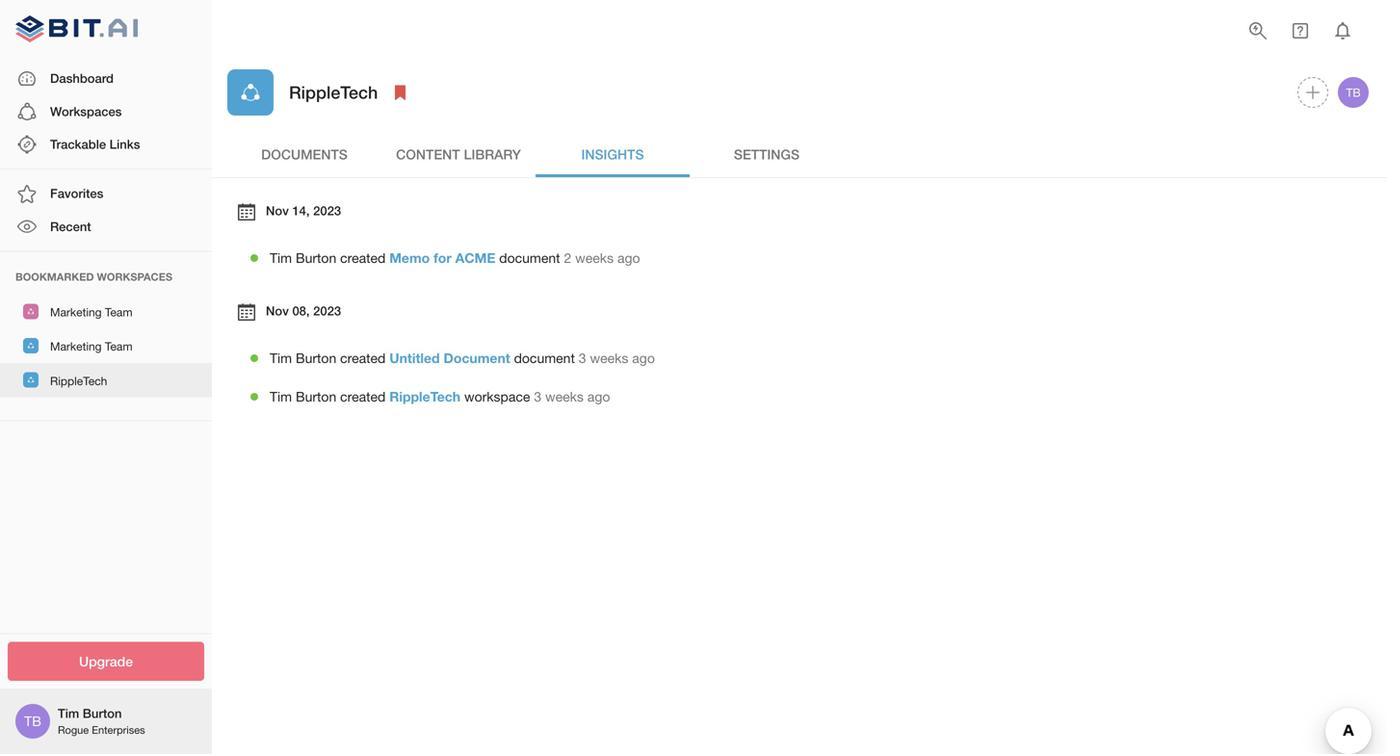 Task type: describe. For each thing, give the bounding box(es) containing it.
content library link
[[382, 131, 536, 177]]

tab list containing documents
[[227, 131, 1372, 177]]

untitled
[[390, 351, 440, 366]]

rogue
[[58, 724, 89, 737]]

2 vertical spatial weeks
[[545, 389, 584, 405]]

08,
[[292, 304, 310, 319]]

workspaces
[[50, 104, 122, 119]]

tim for tim burton rogue enterprises
[[58, 707, 79, 722]]

1 vertical spatial document
[[514, 351, 575, 366]]

team for first "marketing team" "button" from the bottom of the page
[[105, 340, 133, 353]]

tim burton rogue enterprises
[[58, 707, 145, 737]]

1 horizontal spatial rippletech
[[289, 82, 378, 103]]

workspaces button
[[0, 95, 212, 128]]

bookmarked workspaces
[[15, 271, 172, 283]]

0 horizontal spatial 3
[[534, 389, 542, 405]]

enterprises
[[92, 724, 145, 737]]

nov 08, 2023
[[266, 304, 341, 319]]

1 vertical spatial weeks
[[590, 351, 629, 366]]

burton for tim burton created untitled document document 3 weeks ago
[[296, 351, 337, 366]]

nov for nov 14, 2023
[[266, 203, 289, 218]]

nov 14, 2023
[[266, 203, 341, 218]]

workspaces
[[97, 271, 172, 283]]

tim for tim burton created untitled document document 3 weeks ago
[[270, 351, 292, 366]]

2 vertical spatial ago
[[588, 389, 610, 405]]

rippletech inside "button"
[[50, 374, 107, 388]]

tb button
[[1336, 74, 1372, 111]]

rippletech button
[[0, 363, 212, 397]]

workspace
[[464, 389, 530, 405]]

recent button
[[0, 210, 212, 243]]

created for rippletech
[[340, 389, 386, 405]]

memo
[[390, 250, 430, 266]]

2 marketing team button from the top
[[0, 329, 212, 363]]

upgrade
[[79, 654, 133, 670]]

dashboard button
[[0, 62, 212, 95]]

recent
[[50, 219, 91, 234]]

2
[[564, 250, 572, 266]]

2023 for nov 08, 2023
[[313, 304, 341, 319]]

settings link
[[690, 131, 844, 177]]

untitled document link
[[390, 351, 510, 366]]

tim burton created rippletech workspace 3 weeks ago
[[270, 389, 610, 405]]

1 marketing team button from the top
[[0, 294, 212, 329]]

0 vertical spatial document
[[499, 250, 560, 266]]

burton for tim burton created rippletech workspace 3 weeks ago
[[296, 389, 337, 405]]

burton for tim burton created memo for acme document 2 weeks ago
[[296, 250, 337, 266]]

tb inside button
[[1347, 86, 1361, 99]]

team for first "marketing team" "button" from the top
[[105, 306, 133, 319]]

documents
[[261, 146, 348, 162]]

library
[[464, 146, 521, 162]]

remove bookmark image
[[389, 81, 412, 104]]

marketing team for first "marketing team" "button" from the top
[[50, 306, 133, 319]]

2 horizontal spatial rippletech
[[390, 389, 461, 405]]



Task type: vqa. For each thing, say whether or not it's contained in the screenshot.
Project
no



Task type: locate. For each thing, give the bounding box(es) containing it.
1 marketing from the top
[[50, 306, 102, 319]]

1 vertical spatial nov
[[266, 304, 289, 319]]

2 created from the top
[[340, 351, 386, 366]]

document
[[444, 351, 510, 366]]

trackable
[[50, 137, 106, 152]]

marketing team
[[50, 306, 133, 319], [50, 340, 133, 353]]

0 vertical spatial marketing
[[50, 306, 102, 319]]

marketing team for first "marketing team" "button" from the bottom of the page
[[50, 340, 133, 353]]

0 vertical spatial 3
[[579, 351, 586, 366]]

acme
[[456, 250, 496, 266]]

tab list
[[227, 131, 1372, 177]]

2 vertical spatial rippletech
[[390, 389, 461, 405]]

marketing team down bookmarked workspaces
[[50, 306, 133, 319]]

nov left 08,
[[266, 304, 289, 319]]

favorites
[[50, 186, 104, 201]]

settings
[[734, 146, 800, 162]]

1 vertical spatial 3
[[534, 389, 542, 405]]

weeks
[[575, 250, 614, 266], [590, 351, 629, 366], [545, 389, 584, 405]]

1 team from the top
[[105, 306, 133, 319]]

tb
[[1347, 86, 1361, 99], [24, 714, 41, 730]]

0 vertical spatial team
[[105, 306, 133, 319]]

upgrade button
[[8, 642, 204, 681]]

1 vertical spatial created
[[340, 351, 386, 366]]

1 vertical spatial marketing team
[[50, 340, 133, 353]]

1 vertical spatial team
[[105, 340, 133, 353]]

1 vertical spatial 2023
[[313, 304, 341, 319]]

0 vertical spatial ago
[[618, 250, 640, 266]]

2023 for nov 14, 2023
[[313, 203, 341, 218]]

favorites button
[[0, 177, 212, 210]]

created for memo
[[340, 250, 386, 266]]

tim for tim burton created memo for acme document 2 weeks ago
[[270, 250, 292, 266]]

0 vertical spatial nov
[[266, 203, 289, 218]]

1 vertical spatial marketing
[[50, 340, 102, 353]]

created for untitled
[[340, 351, 386, 366]]

2 2023 from the top
[[313, 304, 341, 319]]

2023
[[313, 203, 341, 218], [313, 304, 341, 319]]

marketing up rippletech "button"
[[50, 340, 102, 353]]

2023 right 14,
[[313, 203, 341, 218]]

2 marketing from the top
[[50, 340, 102, 353]]

1 vertical spatial tb
[[24, 714, 41, 730]]

bookmarked
[[15, 271, 94, 283]]

marketing for first "marketing team" "button" from the bottom of the page
[[50, 340, 102, 353]]

team up rippletech "button"
[[105, 340, 133, 353]]

1 horizontal spatial tb
[[1347, 86, 1361, 99]]

for
[[434, 250, 452, 266]]

0 vertical spatial weeks
[[575, 250, 614, 266]]

2 marketing team from the top
[[50, 340, 133, 353]]

insights link
[[536, 131, 690, 177]]

nov
[[266, 203, 289, 218], [266, 304, 289, 319]]

0 horizontal spatial tb
[[24, 714, 41, 730]]

content
[[396, 146, 460, 162]]

1 created from the top
[[340, 250, 386, 266]]

nov left 14,
[[266, 203, 289, 218]]

created left untitled
[[340, 351, 386, 366]]

team
[[105, 306, 133, 319], [105, 340, 133, 353]]

team down workspaces in the top left of the page
[[105, 306, 133, 319]]

marketing
[[50, 306, 102, 319], [50, 340, 102, 353]]

document
[[499, 250, 560, 266], [514, 351, 575, 366]]

documents link
[[227, 131, 382, 177]]

memo for acme link
[[390, 250, 496, 266]]

document left 2
[[499, 250, 560, 266]]

rippletech
[[289, 82, 378, 103], [50, 374, 107, 388], [390, 389, 461, 405]]

insights
[[582, 146, 644, 162]]

0 vertical spatial tb
[[1347, 86, 1361, 99]]

burton
[[296, 250, 337, 266], [296, 351, 337, 366], [296, 389, 337, 405], [83, 707, 122, 722]]

burton inside tim burton rogue enterprises
[[83, 707, 122, 722]]

tim burton created untitled document document 3 weeks ago
[[270, 351, 655, 366]]

1 nov from the top
[[266, 203, 289, 218]]

2 nov from the top
[[266, 304, 289, 319]]

rippletech link
[[390, 389, 461, 405]]

created
[[340, 250, 386, 266], [340, 351, 386, 366], [340, 389, 386, 405]]

tim for tim burton created rippletech workspace 3 weeks ago
[[270, 389, 292, 405]]

content library
[[396, 146, 521, 162]]

2 vertical spatial created
[[340, 389, 386, 405]]

2 team from the top
[[105, 340, 133, 353]]

tim
[[270, 250, 292, 266], [270, 351, 292, 366], [270, 389, 292, 405], [58, 707, 79, 722]]

marketing team up rippletech "button"
[[50, 340, 133, 353]]

marketing for first "marketing team" "button" from the top
[[50, 306, 102, 319]]

0 vertical spatial 2023
[[313, 203, 341, 218]]

0 vertical spatial created
[[340, 250, 386, 266]]

14,
[[292, 203, 310, 218]]

0 vertical spatial rippletech
[[289, 82, 378, 103]]

ago
[[618, 250, 640, 266], [632, 351, 655, 366], [588, 389, 610, 405]]

3
[[579, 351, 586, 366], [534, 389, 542, 405]]

0 horizontal spatial rippletech
[[50, 374, 107, 388]]

marketing team button
[[0, 294, 212, 329], [0, 329, 212, 363]]

created left rippletech link
[[340, 389, 386, 405]]

3 created from the top
[[340, 389, 386, 405]]

nov for nov 08, 2023
[[266, 304, 289, 319]]

1 2023 from the top
[[313, 203, 341, 218]]

trackable links button
[[0, 128, 212, 161]]

links
[[110, 137, 140, 152]]

1 marketing team from the top
[[50, 306, 133, 319]]

trackable links
[[50, 137, 140, 152]]

burton for tim burton rogue enterprises
[[83, 707, 122, 722]]

1 horizontal spatial 3
[[579, 351, 586, 366]]

marketing down bookmarked workspaces
[[50, 306, 102, 319]]

0 vertical spatial marketing team
[[50, 306, 133, 319]]

1 vertical spatial rippletech
[[50, 374, 107, 388]]

1 vertical spatial ago
[[632, 351, 655, 366]]

tim burton created memo for acme document 2 weeks ago
[[270, 250, 640, 266]]

created left memo
[[340, 250, 386, 266]]

dashboard
[[50, 71, 114, 86]]

2023 right 08,
[[313, 304, 341, 319]]

tim inside tim burton rogue enterprises
[[58, 707, 79, 722]]

document up workspace
[[514, 351, 575, 366]]



